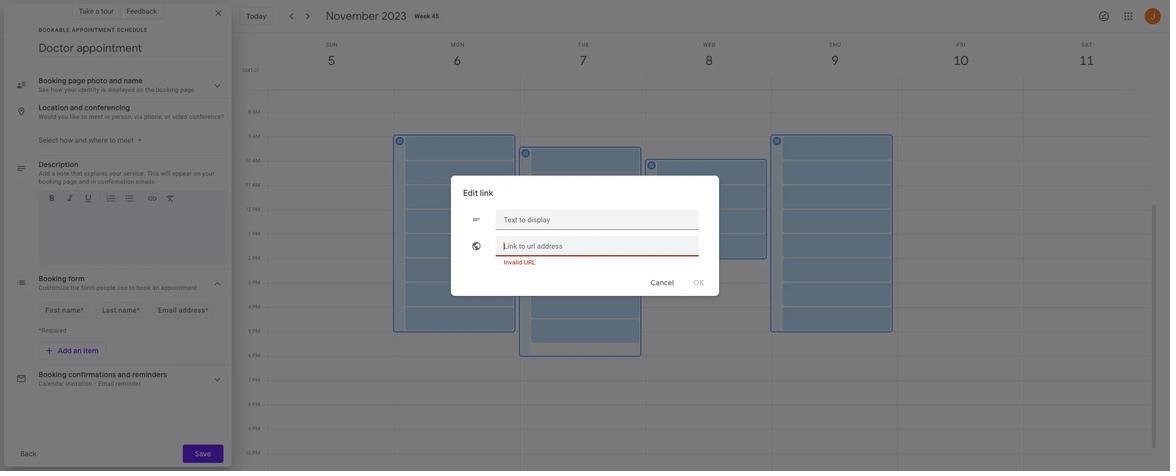 Task type: locate. For each thing, give the bounding box(es) containing it.
and up like
[[70, 103, 83, 112]]

2 8 from the top
[[248, 402, 251, 408]]

pm right 5
[[253, 329, 260, 334]]

*
[[81, 306, 84, 315], [137, 306, 140, 315], [205, 306, 208, 315]]

gmt-
[[242, 68, 254, 73]]

pm down 7 pm
[[253, 402, 260, 408]]

6 pm from the top
[[253, 329, 260, 334]]

10 up the '11' on the left top
[[245, 158, 251, 164]]

0 vertical spatial an
[[152, 285, 159, 292]]

a left tour
[[95, 7, 99, 15]]

form
[[68, 274, 85, 284], [81, 285, 95, 292]]

8 for 8 pm
[[248, 402, 251, 408]]

and down that
[[79, 178, 89, 185]]

0 vertical spatial 8
[[248, 109, 251, 115]]

0 vertical spatial to
[[81, 113, 87, 120]]

url
[[524, 259, 536, 266]]

9 pm
[[248, 426, 260, 432]]

2 horizontal spatial list item
[[152, 302, 215, 319]]

2 pm
[[248, 256, 260, 261]]

back
[[20, 450, 37, 459]]

8 up 9 am
[[248, 109, 251, 115]]

3 * from the left
[[205, 306, 208, 315]]

8 am
[[248, 109, 260, 115]]

1 list item from the left
[[39, 302, 90, 319]]

gmt-07
[[242, 68, 260, 73]]

bold image
[[47, 194, 57, 205]]

0 horizontal spatial list item
[[39, 302, 90, 319]]

* down book
[[137, 306, 140, 315]]

am right the '11' on the left top
[[252, 182, 260, 188]]

take
[[79, 7, 94, 15]]

would
[[39, 113, 56, 120]]

9
[[248, 134, 251, 139], [248, 426, 251, 432]]

pm right 3
[[253, 280, 260, 286]]

remove formatting image
[[166, 194, 176, 205]]

7 down gmt-07
[[248, 85, 251, 90]]

page
[[63, 178, 77, 185]]

customize
[[39, 285, 69, 292]]

pm
[[253, 207, 260, 212], [253, 231, 260, 237], [253, 256, 260, 261], [253, 280, 260, 286], [253, 304, 260, 310], [253, 329, 260, 334], [253, 353, 260, 359], [253, 378, 260, 383], [253, 402, 260, 408], [253, 426, 260, 432], [253, 451, 260, 456]]

edit
[[463, 188, 478, 198]]

column header
[[268, 33, 395, 90], [394, 33, 521, 90], [520, 33, 647, 90], [646, 33, 773, 90], [772, 33, 899, 90], [898, 33, 1024, 90], [1024, 33, 1150, 90]]

8 pm
[[248, 402, 260, 408]]

a up booking on the left of page
[[52, 170, 55, 177]]

0 horizontal spatial in
[[91, 178, 96, 185]]

9 up the 10 pm
[[248, 426, 251, 432]]

numbered list image
[[106, 194, 116, 205]]

am up 9 am
[[252, 109, 260, 115]]

0 vertical spatial 10
[[245, 158, 251, 164]]

0 vertical spatial a
[[95, 7, 99, 15]]

10 pm
[[246, 451, 260, 456]]

pm for 9 pm
[[253, 426, 260, 432]]

am down 9 am
[[252, 158, 260, 164]]

pm for 10 pm
[[253, 451, 260, 456]]

2
[[248, 256, 251, 261]]

10
[[245, 158, 251, 164], [246, 451, 251, 456]]

10 down the 9 pm
[[246, 451, 251, 456]]

an inside button
[[73, 347, 82, 356]]

insert link image
[[147, 194, 158, 205]]

an left item
[[73, 347, 82, 356]]

9 pm from the top
[[253, 402, 260, 408]]

and inside "location and conferencing would you like to meet in person, via phone, or video conference?"
[[70, 103, 83, 112]]

1 horizontal spatial in
[[105, 113, 110, 120]]

1 10 from the top
[[245, 158, 251, 164]]

add inside description add a note that explains your service. this will appear on your booking page and in confirmation emails.
[[39, 170, 50, 177]]

add
[[39, 170, 50, 177], [58, 347, 72, 356]]

list item down appointment
[[152, 302, 215, 319]]

take a tour
[[79, 7, 114, 15]]

underline image
[[83, 194, 93, 205]]

0 vertical spatial in
[[105, 113, 110, 120]]

1 vertical spatial to
[[129, 285, 135, 292]]

name right first
[[62, 306, 81, 315]]

1 pm from the top
[[253, 207, 260, 212]]

* right email
[[205, 306, 208, 315]]

5 am from the top
[[252, 182, 260, 188]]

4 pm
[[248, 304, 260, 310]]

0 horizontal spatial your
[[109, 170, 122, 177]]

0 horizontal spatial add
[[39, 170, 50, 177]]

2 name from the left
[[118, 306, 137, 315]]

2 * from the left
[[137, 306, 140, 315]]

in down explains
[[91, 178, 96, 185]]

0 horizontal spatial *
[[81, 306, 84, 315]]

1 vertical spatial add
[[58, 347, 72, 356]]

a
[[95, 7, 99, 15], [52, 170, 55, 177]]

1 vertical spatial 7
[[248, 378, 251, 383]]

4
[[248, 304, 251, 310]]

1 horizontal spatial list item
[[96, 302, 147, 319]]

pm down the 9 pm
[[253, 451, 260, 456]]

1 horizontal spatial name
[[118, 306, 137, 315]]

list item
[[39, 302, 90, 319], [96, 302, 147, 319], [152, 302, 215, 319]]

2 10 from the top
[[246, 451, 251, 456]]

0 horizontal spatial an
[[73, 347, 82, 356]]

11 am
[[245, 182, 260, 188]]

add up booking on the left of page
[[39, 170, 50, 177]]

1 vertical spatial a
[[52, 170, 55, 177]]

name
[[62, 306, 81, 315], [118, 306, 137, 315]]

0 vertical spatial 9
[[248, 134, 251, 139]]

7 down the 6
[[248, 378, 251, 383]]

am down 07
[[252, 85, 260, 90]]

meet
[[89, 113, 103, 120]]

1 horizontal spatial a
[[95, 7, 99, 15]]

pm for 8 pm
[[253, 402, 260, 408]]

in inside "location and conferencing would you like to meet in person, via phone, or video conference?"
[[105, 113, 110, 120]]

in
[[105, 113, 110, 120], [91, 178, 96, 185]]

4 pm from the top
[[253, 280, 260, 286]]

pm right 1 on the left of the page
[[253, 231, 260, 237]]

pm right 12
[[253, 207, 260, 212]]

your
[[109, 170, 122, 177], [202, 170, 215, 177]]

last name *
[[102, 306, 140, 315]]

your up confirmation at the top of page
[[109, 170, 122, 177]]

invalid
[[504, 259, 523, 266]]

today button
[[240, 7, 273, 25]]

1 horizontal spatial add
[[58, 347, 72, 356]]

am
[[252, 85, 260, 90], [252, 109, 260, 115], [252, 134, 260, 139], [252, 158, 260, 164], [252, 182, 260, 188]]

feedback button
[[120, 3, 164, 19]]

Add title text field
[[39, 41, 224, 56]]

7
[[248, 85, 251, 90], [248, 378, 251, 383]]

8 up the 9 pm
[[248, 402, 251, 408]]

to right like
[[81, 113, 87, 120]]

conferencing
[[85, 103, 130, 112]]

2 pm from the top
[[253, 231, 260, 237]]

description
[[39, 160, 78, 169]]

2 am from the top
[[252, 109, 260, 115]]

5 pm from the top
[[253, 304, 260, 310]]

2 horizontal spatial *
[[205, 306, 208, 315]]

1 am from the top
[[252, 85, 260, 90]]

1 your from the left
[[109, 170, 122, 177]]

7 pm from the top
[[253, 353, 260, 359]]

1 vertical spatial an
[[73, 347, 82, 356]]

pm for 2 pm
[[253, 256, 260, 261]]

0 vertical spatial and
[[70, 103, 83, 112]]

0 vertical spatial add
[[39, 170, 50, 177]]

1 horizontal spatial an
[[152, 285, 159, 292]]

schedule
[[117, 27, 148, 34]]

pm right the 6
[[253, 353, 260, 359]]

1 horizontal spatial to
[[129, 285, 135, 292]]

3 list item from the left
[[152, 302, 215, 319]]

1 vertical spatial and
[[79, 178, 89, 185]]

pm for 4 pm
[[253, 304, 260, 310]]

italic image
[[65, 194, 75, 205]]

5
[[248, 329, 251, 334]]

3 pm from the top
[[253, 256, 260, 261]]

1 7 from the top
[[248, 85, 251, 90]]

back button
[[12, 445, 45, 463]]

2 7 from the top
[[248, 378, 251, 383]]

add inside button
[[58, 347, 72, 356]]

11 pm from the top
[[253, 451, 260, 456]]

5 pm
[[248, 329, 260, 334]]

and
[[70, 103, 83, 112], [79, 178, 89, 185]]

form up the
[[68, 274, 85, 284]]

1 pm
[[248, 231, 260, 237]]

pm for 7 pm
[[253, 378, 260, 383]]

to right 'use'
[[129, 285, 135, 292]]

to inside booking form customize the form people use to book an appointment
[[129, 285, 135, 292]]

edit link
[[463, 188, 493, 198]]

name right last
[[118, 306, 137, 315]]

1 * from the left
[[81, 306, 84, 315]]

list item containing last name
[[96, 302, 147, 319]]

0 horizontal spatial to
[[81, 113, 87, 120]]

pm right 4
[[253, 304, 260, 310]]

1 vertical spatial 10
[[246, 451, 251, 456]]

list item down 'use'
[[96, 302, 147, 319]]

pm down "6 pm"
[[253, 378, 260, 383]]

4 am from the top
[[252, 158, 260, 164]]

1 vertical spatial in
[[91, 178, 96, 185]]

cancel
[[651, 278, 674, 287]]

person,
[[112, 113, 133, 120]]

0 vertical spatial 7
[[248, 85, 251, 90]]

to
[[81, 113, 87, 120], [129, 285, 135, 292]]

your right on
[[202, 170, 215, 177]]

8 pm from the top
[[253, 378, 260, 383]]

1 vertical spatial 9
[[248, 426, 251, 432]]

10 pm from the top
[[253, 426, 260, 432]]

07
[[254, 68, 260, 73]]

3 am from the top
[[252, 134, 260, 139]]

add an item
[[58, 347, 98, 356]]

in down 'conferencing' on the top left of page
[[105, 113, 110, 120]]

list item up the *required
[[39, 302, 90, 319]]

add down the *required
[[58, 347, 72, 356]]

1 9 from the top
[[248, 134, 251, 139]]

list item containing first name
[[39, 302, 90, 319]]

am down 8 am
[[252, 134, 260, 139]]

an right book
[[152, 285, 159, 292]]

1 name from the left
[[62, 306, 81, 315]]

0 horizontal spatial a
[[52, 170, 55, 177]]

first
[[45, 306, 60, 315]]

8
[[248, 109, 251, 115], [248, 402, 251, 408]]

pm right 2
[[253, 256, 260, 261]]

2 list item from the left
[[96, 302, 147, 319]]

1 8 from the top
[[248, 109, 251, 115]]

10 for 10 am
[[245, 158, 251, 164]]

week
[[415, 13, 430, 20]]

form right the
[[81, 285, 95, 292]]

1 horizontal spatial *
[[137, 306, 140, 315]]

0 horizontal spatial name
[[62, 306, 81, 315]]

appear
[[172, 170, 192, 177]]

* left last
[[81, 306, 84, 315]]

appointment
[[72, 27, 115, 34]]

grid
[[236, 33, 1159, 472]]

an
[[152, 285, 159, 292], [73, 347, 82, 356]]

2 column header from the left
[[394, 33, 521, 90]]

confirmation
[[98, 178, 134, 185]]

pm down 8 pm
[[253, 426, 260, 432]]

grid containing gmt-07
[[236, 33, 1159, 472]]

2 9 from the top
[[248, 426, 251, 432]]

9 up 10 am
[[248, 134, 251, 139]]

1 horizontal spatial your
[[202, 170, 215, 177]]

booking
[[39, 178, 61, 185]]

1 vertical spatial 8
[[248, 402, 251, 408]]



Task type: vqa. For each thing, say whether or not it's contained in the screenshot.
leftmost World
no



Task type: describe. For each thing, give the bounding box(es) containing it.
location and conferencing would you like to meet in person, via phone, or video conference?
[[39, 103, 224, 120]]

6 pm
[[248, 353, 260, 359]]

will
[[161, 170, 171, 177]]

6 column header from the left
[[898, 33, 1024, 90]]

7 pm
[[248, 378, 260, 383]]

conference?
[[189, 113, 224, 120]]

item
[[83, 347, 98, 356]]

on
[[194, 170, 201, 177]]

last
[[102, 306, 116, 315]]

link
[[480, 188, 493, 198]]

* for last name
[[137, 306, 140, 315]]

7 for 7 pm
[[248, 378, 251, 383]]

in inside description add a note that explains your service. this will appear on your booking page and in confirmation emails.
[[91, 178, 96, 185]]

list item containing email address
[[152, 302, 215, 319]]

add an item button
[[39, 342, 107, 360]]

video
[[172, 113, 188, 120]]

explains
[[84, 170, 108, 177]]

am for 8 am
[[252, 109, 260, 115]]

phone,
[[144, 113, 163, 120]]

bookable appointment schedule
[[39, 27, 148, 34]]

3 column header from the left
[[520, 33, 647, 90]]

to inside "location and conferencing would you like to meet in person, via phone, or video conference?"
[[81, 113, 87, 120]]

location
[[39, 103, 68, 112]]

the
[[71, 285, 80, 292]]

a inside description add a note that explains your service. this will appear on your booking page and in confirmation emails.
[[52, 170, 55, 177]]

3 pm
[[248, 280, 260, 286]]

45
[[432, 13, 439, 20]]

tour
[[101, 7, 114, 15]]

7 column header from the left
[[1024, 33, 1150, 90]]

invalid url
[[504, 259, 536, 266]]

first name *
[[45, 306, 84, 315]]

feedback
[[126, 7, 157, 15]]

4 column header from the left
[[646, 33, 773, 90]]

via
[[134, 113, 142, 120]]

pm for 1 pm
[[253, 231, 260, 237]]

name for first name
[[62, 306, 81, 315]]

2 your from the left
[[202, 170, 215, 177]]

use
[[117, 285, 128, 292]]

7 am
[[248, 85, 260, 90]]

november
[[326, 9, 379, 23]]

or
[[165, 113, 171, 120]]

5 column header from the left
[[772, 33, 899, 90]]

9 for 9 am
[[248, 134, 251, 139]]

pm for 5 pm
[[253, 329, 260, 334]]

service.
[[123, 170, 146, 177]]

this
[[147, 170, 159, 177]]

6
[[248, 353, 251, 359]]

edit link dialog
[[451, 176, 720, 296]]

1 column header from the left
[[268, 33, 395, 90]]

bookable
[[39, 27, 70, 34]]

bulleted list image
[[124, 194, 135, 205]]

note
[[57, 170, 69, 177]]

12 pm
[[246, 207, 260, 212]]

you
[[58, 113, 68, 120]]

11
[[245, 182, 251, 188]]

november 2023
[[326, 9, 407, 23]]

Text to display text field
[[504, 210, 691, 230]]

0 vertical spatial form
[[68, 274, 85, 284]]

Link to url address text field
[[504, 236, 691, 256]]

pm for 12 pm
[[253, 207, 260, 212]]

12
[[246, 207, 251, 212]]

1
[[248, 231, 251, 237]]

8 for 8 am
[[248, 109, 251, 115]]

cancel button
[[646, 271, 679, 295]]

am for 9 am
[[252, 134, 260, 139]]

like
[[70, 113, 80, 120]]

week 45
[[415, 13, 439, 20]]

description add a note that explains your service. this will appear on your booking page and in confirmation emails.
[[39, 160, 215, 185]]

formatting options toolbar
[[39, 190, 226, 210]]

10 am
[[245, 158, 260, 164]]

address
[[179, 306, 205, 315]]

a inside button
[[95, 7, 99, 15]]

1 vertical spatial form
[[81, 285, 95, 292]]

that
[[71, 170, 82, 177]]

name for last name
[[118, 306, 137, 315]]

email
[[158, 306, 177, 315]]

today
[[246, 12, 267, 21]]

book
[[137, 285, 151, 292]]

email address *
[[158, 306, 208, 315]]

booking form customize the form people use to book an appointment
[[39, 274, 197, 292]]

and inside description add a note that explains your service. this will appear on your booking page and in confirmation emails.
[[79, 178, 89, 185]]

3
[[248, 280, 251, 286]]

am for 10 am
[[252, 158, 260, 164]]

people
[[97, 285, 116, 292]]

take a tour button
[[72, 3, 120, 19]]

pm for 3 pm
[[253, 280, 260, 286]]

10 for 10 pm
[[246, 451, 251, 456]]

am for 7 am
[[252, 85, 260, 90]]

7 for 7 am
[[248, 85, 251, 90]]

9 for 9 pm
[[248, 426, 251, 432]]

2023
[[382, 9, 407, 23]]

am for 11 am
[[252, 182, 260, 188]]

* for email address
[[205, 306, 208, 315]]

booking
[[39, 274, 67, 284]]

* for first name
[[81, 306, 84, 315]]

an inside booking form customize the form people use to book an appointment
[[152, 285, 159, 292]]

appointment
[[161, 285, 197, 292]]

*required
[[39, 327, 67, 334]]

pm for 6 pm
[[253, 353, 260, 359]]

9 am
[[248, 134, 260, 139]]

emails.
[[136, 178, 157, 185]]



